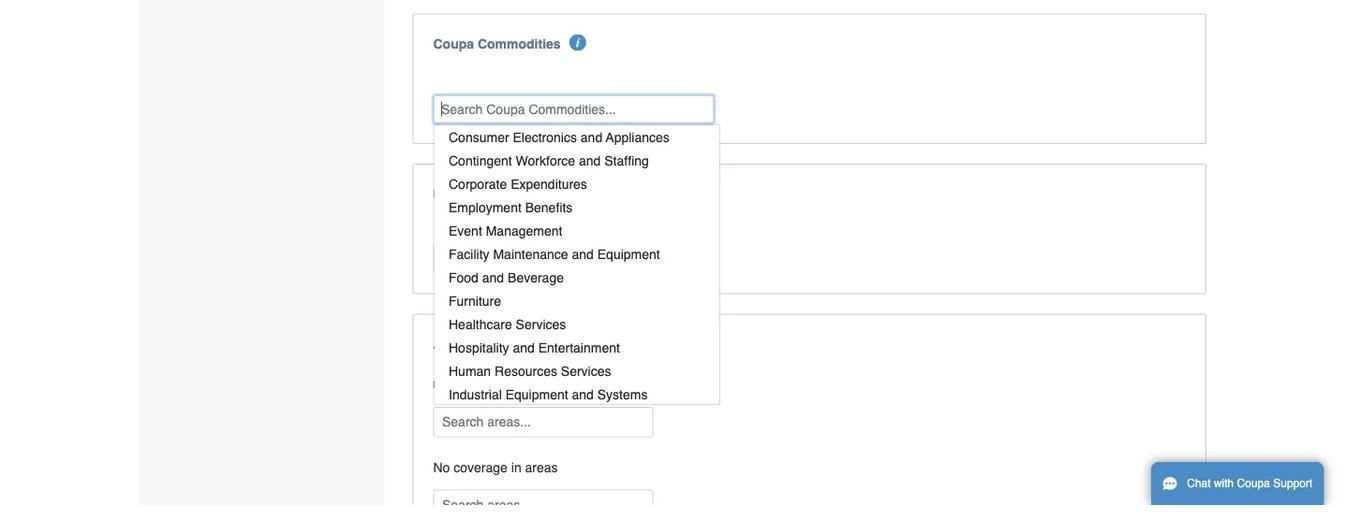 Task type: describe. For each thing, give the bounding box(es) containing it.
product
[[433, 186, 483, 201]]

additional information image for coupa commodities
[[569, 34, 586, 51]]

Search areas... text field
[[435, 408, 651, 437]]

in
[[511, 460, 521, 475]]

1 vertical spatial services
[[560, 364, 611, 379]]

benefits
[[525, 200, 572, 215]]

consumer
[[448, 130, 509, 145]]

categories
[[564, 186, 631, 201]]

coupa commodities
[[433, 36, 561, 51]]

and up the categories
[[578, 153, 600, 168]]

chat
[[1187, 478, 1211, 491]]

hospitality
[[448, 341, 509, 356]]

resources
[[494, 364, 557, 379]]

list box containing consumer electronics and appliances
[[433, 125, 720, 407]]

0 vertical spatial equipment
[[597, 247, 660, 262]]

electronics
[[512, 130, 576, 145]]

systems
[[597, 387, 647, 402]]

expenditures
[[510, 177, 587, 192]]

service
[[513, 186, 560, 201]]

and left systems
[[571, 387, 593, 402]]

areas served
[[433, 337, 517, 352]]

coupa inside button
[[1237, 478, 1270, 491]]

healthcare
[[448, 317, 512, 332]]

additional information image for areas served
[[526, 335, 543, 352]]

0 vertical spatial services
[[515, 317, 566, 332]]

corporate
[[448, 177, 507, 192]]

no
[[433, 460, 450, 475]]

areas
[[525, 460, 558, 475]]

food
[[448, 270, 478, 285]]

consumer electronics and appliances contingent workforce and staffing corporate expenditures employment benefits event management facility maintenance and equipment food and beverage furniture healthcare services hospitality and entertainment human resources services industrial equipment and systems
[[448, 130, 669, 402]]

coverage
[[454, 460, 508, 475]]



Task type: vqa. For each thing, say whether or not it's contained in the screenshot.
the left Equipment
yes



Task type: locate. For each thing, give the bounding box(es) containing it.
beverage
[[507, 270, 563, 285]]

employment
[[448, 200, 521, 215]]

event
[[448, 223, 482, 238]]

and right maintenance
[[571, 247, 593, 262]]

1 horizontal spatial additional information image
[[569, 34, 586, 51]]

chat with coupa support button
[[1151, 463, 1324, 506]]

additional information image
[[569, 34, 586, 51], [526, 335, 543, 352]]

0 horizontal spatial equipment
[[505, 387, 568, 402]]

human
[[448, 364, 490, 379]]

global
[[449, 377, 487, 392]]

1 horizontal spatial coupa
[[1237, 478, 1270, 491]]

and down search coupa commodities... field
[[580, 130, 602, 145]]

facility
[[448, 247, 489, 262]]

support
[[1273, 478, 1313, 491]]

0 horizontal spatial additional information image
[[526, 335, 543, 352]]

None radio
[[500, 379, 512, 391]]

0 vertical spatial coupa
[[433, 36, 474, 51]]

1 horizontal spatial equipment
[[597, 247, 660, 262]]

additional information image up 'resources'
[[526, 335, 543, 352]]

entertainment
[[538, 341, 620, 356]]

served
[[473, 337, 517, 352]]

selected list box
[[427, 224, 1192, 237]]

1 vertical spatial additional information image
[[526, 335, 543, 352]]

and
[[580, 130, 602, 145], [578, 153, 600, 168], [486, 186, 510, 201], [571, 247, 593, 262], [482, 270, 504, 285], [512, 341, 534, 356], [571, 387, 593, 402]]

1 vertical spatial equipment
[[505, 387, 568, 402]]

regional
[[515, 377, 567, 392]]

Search Coupa Commodities... field
[[433, 95, 714, 123]]

services up entertainment
[[515, 317, 566, 332]]

and down the contingent
[[486, 186, 510, 201]]

and up 'resources'
[[512, 341, 534, 356]]

and right food
[[482, 270, 504, 285]]

maintenance
[[493, 247, 568, 262]]

coupa
[[433, 36, 474, 51], [1237, 478, 1270, 491]]

0 vertical spatial additional information image
[[569, 34, 586, 51]]

furniture
[[448, 294, 501, 309]]

list box
[[433, 125, 720, 407]]

coupa right with
[[1237, 478, 1270, 491]]

industrial
[[448, 387, 501, 402]]

additional information image right 'commodities'
[[569, 34, 586, 51]]

product and service categories
[[433, 186, 631, 201]]

no coverage in areas
[[433, 460, 558, 475]]

services
[[515, 317, 566, 332], [560, 364, 611, 379]]

workforce
[[515, 153, 575, 168]]

with
[[1214, 478, 1234, 491]]

services down entertainment
[[560, 364, 611, 379]]

equipment down the categories
[[597, 247, 660, 262]]

coupa left 'commodities'
[[433, 36, 474, 51]]

0 horizontal spatial coupa
[[433, 36, 474, 51]]

equipment down 'resources'
[[505, 387, 568, 402]]

contingent
[[448, 153, 512, 168]]

areas
[[433, 337, 470, 352]]

management
[[485, 223, 562, 238]]

1 vertical spatial coupa
[[1237, 478, 1270, 491]]

appliances
[[605, 130, 669, 145]]

staffing
[[604, 153, 648, 168]]

equipment
[[597, 247, 660, 262], [505, 387, 568, 402]]

chat with coupa support
[[1187, 478, 1313, 491]]

commodities
[[478, 36, 561, 51]]



